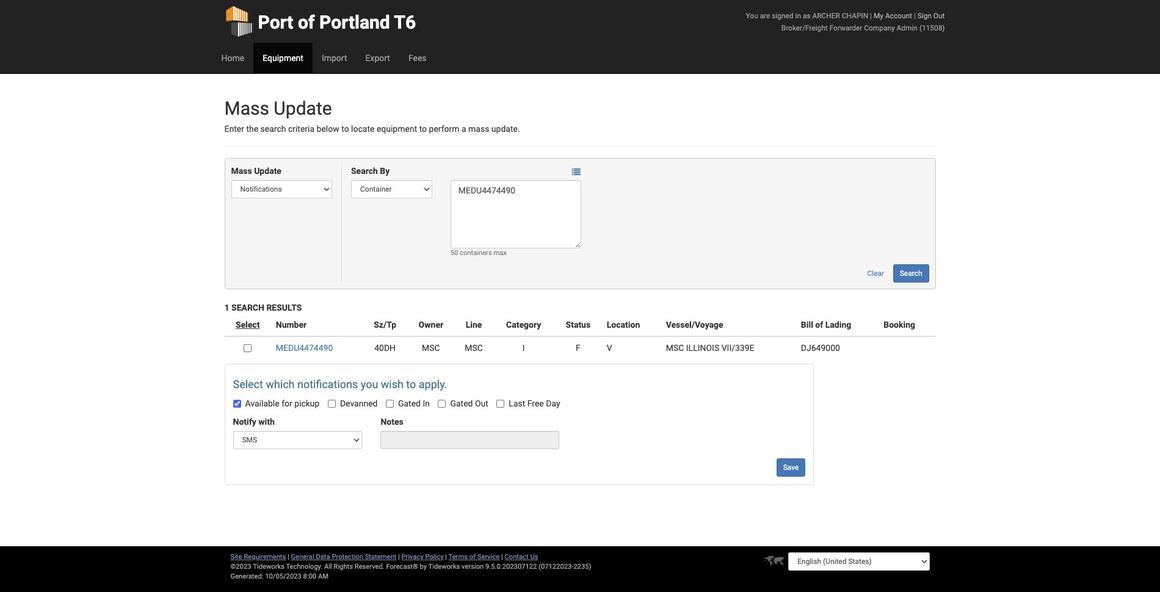 Task type: describe. For each thing, give the bounding box(es) containing it.
medu4474490 link
[[276, 343, 333, 353]]

forwarder
[[830, 24, 863, 32]]

protection
[[332, 553, 363, 561]]

by
[[380, 166, 390, 176]]

f
[[576, 343, 581, 353]]

perform
[[429, 124, 460, 134]]

as
[[803, 12, 811, 20]]

forecast®
[[386, 563, 418, 571]]

equipment
[[377, 124, 417, 134]]

statement
[[365, 553, 397, 561]]

dj649000
[[801, 343, 840, 353]]

v
[[607, 343, 612, 353]]

my
[[874, 12, 884, 20]]

rights
[[334, 563, 353, 571]]

0 horizontal spatial search
[[231, 303, 264, 313]]

| up forecast®
[[398, 553, 400, 561]]

available
[[245, 399, 280, 409]]

privacy
[[402, 553, 424, 561]]

criteria
[[288, 124, 315, 134]]

admin
[[897, 24, 918, 32]]

technology.
[[286, 563, 323, 571]]

bill of lading
[[801, 320, 852, 330]]

(11508)
[[920, 24, 945, 32]]

1 msc from the left
[[422, 343, 440, 353]]

lading
[[826, 320, 852, 330]]

portland
[[319, 12, 390, 33]]

clear button
[[861, 265, 891, 283]]

gated out
[[450, 399, 489, 409]]

company
[[864, 24, 895, 32]]

| left 'general' at the bottom
[[288, 553, 289, 561]]

8:00
[[303, 573, 316, 581]]

50
[[451, 249, 458, 257]]

gated for gated in
[[398, 399, 421, 409]]

equipment button
[[254, 43, 313, 73]]

results
[[267, 303, 302, 313]]

you are signed in as archer chapin | my account | sign out broker/freight forwarder company admin (11508)
[[746, 12, 945, 32]]

show list image
[[572, 168, 581, 176]]

mass for mass update enter the search criteria below to locate equipment to perform a mass update.
[[224, 98, 269, 119]]

devanned
[[340, 399, 378, 409]]

max
[[494, 249, 507, 257]]

vessel/voyage
[[666, 320, 724, 330]]

account
[[886, 12, 912, 20]]

9.5.0.202307122
[[486, 563, 537, 571]]

data
[[316, 553, 330, 561]]

locate
[[351, 124, 375, 134]]

1 horizontal spatial to
[[406, 378, 416, 391]]

requirements
[[244, 553, 286, 561]]

are
[[760, 12, 770, 20]]

in
[[795, 12, 801, 20]]

msc illinois vii/339e
[[666, 343, 755, 353]]

available for pickup
[[245, 399, 320, 409]]

archer
[[813, 12, 840, 20]]

port
[[258, 12, 293, 33]]

Notes text field
[[381, 431, 559, 450]]

bill
[[801, 320, 813, 330]]

by
[[420, 563, 427, 571]]

MEDU4474490 text field
[[451, 180, 581, 249]]

wish
[[381, 378, 404, 391]]

notes
[[381, 417, 404, 427]]

terms of service link
[[449, 553, 500, 561]]

you
[[746, 12, 758, 20]]

export button
[[356, 43, 399, 73]]

containers
[[460, 249, 492, 257]]

broker/freight
[[782, 24, 828, 32]]

notifications
[[297, 378, 358, 391]]

update.
[[492, 124, 520, 134]]

import button
[[313, 43, 356, 73]]

of for port
[[298, 12, 315, 33]]

©2023 tideworks
[[231, 563, 285, 571]]

us
[[530, 553, 538, 561]]

site requirements link
[[231, 553, 286, 561]]

save button
[[777, 459, 806, 477]]

notify with
[[233, 417, 275, 427]]

status
[[566, 320, 591, 330]]

number
[[276, 320, 307, 330]]

contact
[[505, 553, 529, 561]]

site requirements | general data protection statement | privacy policy | terms of service | contact us ©2023 tideworks technology. all rights reserved. forecast® by tideworks version 9.5.0.202307122 (07122023-2235) generated: 10/05/2023 8:00 am
[[231, 553, 591, 581]]

generated:
[[231, 573, 264, 581]]

am
[[318, 573, 329, 581]]

contact us link
[[505, 553, 538, 561]]

1 search results
[[224, 303, 302, 313]]



Task type: locate. For each thing, give the bounding box(es) containing it.
with
[[259, 417, 275, 427]]

0 vertical spatial search
[[351, 166, 378, 176]]

update for mass update
[[254, 166, 282, 176]]

policy
[[425, 553, 444, 561]]

| up 9.5.0.202307122
[[501, 553, 503, 561]]

| left the 'sign'
[[914, 12, 916, 20]]

mass
[[468, 124, 489, 134]]

tideworks
[[429, 563, 460, 571]]

update down search
[[254, 166, 282, 176]]

1 vertical spatial of
[[816, 320, 823, 330]]

mass down enter
[[231, 166, 252, 176]]

1
[[224, 303, 229, 313]]

version
[[462, 563, 484, 571]]

site
[[231, 553, 242, 561]]

1 horizontal spatial out
[[934, 12, 945, 20]]

update
[[274, 98, 332, 119], [254, 166, 282, 176]]

my account link
[[874, 12, 912, 20]]

to right below
[[342, 124, 349, 134]]

0 vertical spatial select
[[236, 320, 260, 330]]

2 msc from the left
[[465, 343, 483, 353]]

you
[[361, 378, 378, 391]]

None checkbox
[[244, 345, 252, 353], [328, 400, 336, 408], [438, 400, 446, 408], [244, 345, 252, 353], [328, 400, 336, 408], [438, 400, 446, 408]]

clear
[[868, 270, 884, 278]]

below
[[317, 124, 339, 134]]

line
[[466, 320, 482, 330]]

2 horizontal spatial search
[[900, 270, 923, 278]]

mass up 'the'
[[224, 98, 269, 119]]

1 horizontal spatial search
[[351, 166, 378, 176]]

0 horizontal spatial out
[[475, 399, 489, 409]]

fees
[[409, 53, 427, 63]]

to right "wish"
[[406, 378, 416, 391]]

3 msc from the left
[[666, 343, 684, 353]]

out inside you are signed in as archer chapin | my account | sign out broker/freight forwarder company admin (11508)
[[934, 12, 945, 20]]

of up version
[[470, 553, 476, 561]]

import
[[322, 53, 347, 63]]

update up criteria
[[274, 98, 332, 119]]

free
[[528, 399, 544, 409]]

0 vertical spatial out
[[934, 12, 945, 20]]

gated right in
[[450, 399, 473, 409]]

of
[[298, 12, 315, 33], [816, 320, 823, 330], [470, 553, 476, 561]]

(07122023-
[[539, 563, 574, 571]]

sign
[[918, 12, 932, 20]]

out left the last
[[475, 399, 489, 409]]

for
[[282, 399, 292, 409]]

of for bill
[[816, 320, 823, 330]]

|
[[870, 12, 872, 20], [914, 12, 916, 20], [288, 553, 289, 561], [398, 553, 400, 561], [445, 553, 447, 561], [501, 553, 503, 561]]

search left by
[[351, 166, 378, 176]]

sz/tp
[[374, 320, 396, 330]]

sign out link
[[918, 12, 945, 20]]

1 gated from the left
[[398, 399, 421, 409]]

terms
[[449, 553, 468, 561]]

of right port
[[298, 12, 315, 33]]

select down 1 search results
[[236, 320, 260, 330]]

0 vertical spatial update
[[274, 98, 332, 119]]

medu4474490
[[276, 343, 333, 353]]

0 vertical spatial of
[[298, 12, 315, 33]]

equipment
[[263, 53, 303, 63]]

2 horizontal spatial to
[[419, 124, 427, 134]]

update for mass update enter the search criteria below to locate equipment to perform a mass update.
[[274, 98, 332, 119]]

pickup
[[294, 399, 320, 409]]

0 vertical spatial mass
[[224, 98, 269, 119]]

search right clear button
[[900, 270, 923, 278]]

to left perform in the left top of the page
[[419, 124, 427, 134]]

all
[[324, 563, 332, 571]]

1 vertical spatial mass
[[231, 166, 252, 176]]

privacy policy link
[[402, 553, 444, 561]]

in
[[423, 399, 430, 409]]

the
[[246, 124, 258, 134]]

out up the (11508)
[[934, 12, 945, 20]]

category
[[506, 320, 541, 330]]

select for select which notifications you wish to apply.
[[233, 378, 263, 391]]

mass inside mass update enter the search criteria below to locate equipment to perform a mass update.
[[224, 98, 269, 119]]

50 containers max
[[451, 249, 507, 257]]

which
[[266, 378, 295, 391]]

2 horizontal spatial of
[[816, 320, 823, 330]]

mass for mass update
[[231, 166, 252, 176]]

0 horizontal spatial of
[[298, 12, 315, 33]]

enter
[[224, 124, 244, 134]]

40dh
[[375, 343, 396, 353]]

msc down owner
[[422, 343, 440, 353]]

2235)
[[574, 563, 591, 571]]

1 vertical spatial out
[[475, 399, 489, 409]]

notify
[[233, 417, 256, 427]]

location
[[607, 320, 640, 330]]

to
[[342, 124, 349, 134], [419, 124, 427, 134], [406, 378, 416, 391]]

1 horizontal spatial gated
[[450, 399, 473, 409]]

last
[[509, 399, 525, 409]]

t6
[[394, 12, 416, 33]]

msc left the illinois
[[666, 343, 684, 353]]

general data protection statement link
[[291, 553, 397, 561]]

fees button
[[399, 43, 436, 73]]

booking
[[884, 320, 916, 330]]

search
[[261, 124, 286, 134]]

illinois
[[686, 343, 720, 353]]

select up available
[[233, 378, 263, 391]]

None checkbox
[[233, 400, 241, 408], [386, 400, 394, 408], [497, 400, 505, 408], [233, 400, 241, 408], [386, 400, 394, 408], [497, 400, 505, 408]]

0 horizontal spatial msc
[[422, 343, 440, 353]]

select which notifications you wish to apply.
[[233, 378, 447, 391]]

search for search
[[900, 270, 923, 278]]

gated in
[[398, 399, 430, 409]]

select for select
[[236, 320, 260, 330]]

port of portland t6
[[258, 12, 416, 33]]

0 horizontal spatial gated
[[398, 399, 421, 409]]

1 horizontal spatial msc
[[465, 343, 483, 353]]

out
[[934, 12, 945, 20], [475, 399, 489, 409]]

search for search by
[[351, 166, 378, 176]]

2 vertical spatial search
[[231, 303, 264, 313]]

search inside button
[[900, 270, 923, 278]]

vii/339e
[[722, 343, 755, 353]]

gated left in
[[398, 399, 421, 409]]

2 vertical spatial of
[[470, 553, 476, 561]]

gated for gated out
[[450, 399, 473, 409]]

1 vertical spatial update
[[254, 166, 282, 176]]

save
[[783, 464, 799, 472]]

search button
[[893, 265, 929, 283]]

1 vertical spatial search
[[900, 270, 923, 278]]

chapin
[[842, 12, 869, 20]]

0 horizontal spatial to
[[342, 124, 349, 134]]

update inside mass update enter the search criteria below to locate equipment to perform a mass update.
[[274, 98, 332, 119]]

10/05/2023
[[265, 573, 302, 581]]

of right bill
[[816, 320, 823, 330]]

home
[[221, 53, 244, 63]]

select
[[236, 320, 260, 330], [233, 378, 263, 391]]

1 vertical spatial select
[[233, 378, 263, 391]]

of inside site requirements | general data protection statement | privacy policy | terms of service | contact us ©2023 tideworks technology. all rights reserved. forecast® by tideworks version 9.5.0.202307122 (07122023-2235) generated: 10/05/2023 8:00 am
[[470, 553, 476, 561]]

home button
[[212, 43, 254, 73]]

| up tideworks at the bottom
[[445, 553, 447, 561]]

msc down line
[[465, 343, 483, 353]]

day
[[546, 399, 560, 409]]

1 horizontal spatial of
[[470, 553, 476, 561]]

search right 1 at the left bottom of page
[[231, 303, 264, 313]]

2 gated from the left
[[450, 399, 473, 409]]

last free day
[[509, 399, 560, 409]]

| left my
[[870, 12, 872, 20]]

export
[[366, 53, 390, 63]]

signed
[[772, 12, 794, 20]]

2 horizontal spatial msc
[[666, 343, 684, 353]]



Task type: vqa. For each thing, say whether or not it's contained in the screenshot.
9.5.0.202307122
yes



